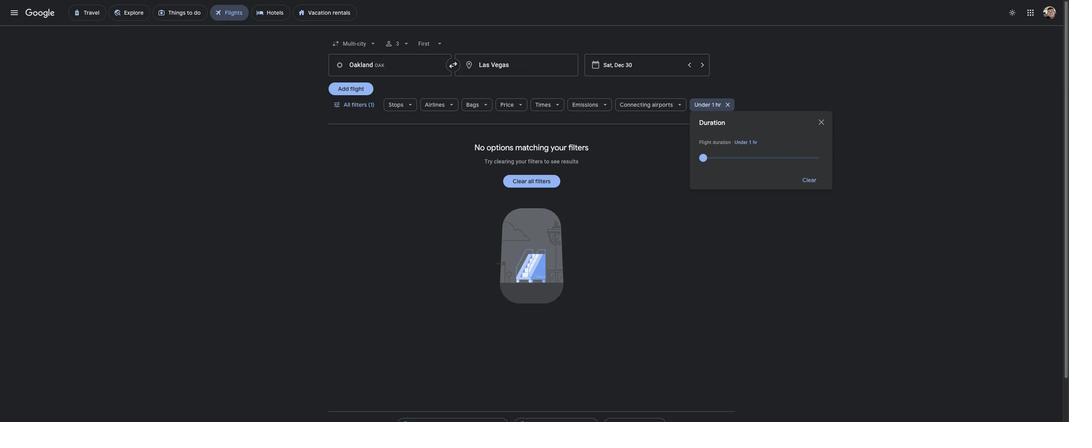 Task type: describe. For each thing, give the bounding box(es) containing it.
connecting airports
[[620, 101, 673, 108]]

1 vertical spatial 1
[[749, 140, 752, 145]]

clear for clear all filters
[[513, 178, 527, 185]]

clear button
[[793, 171, 827, 190]]

add flight button
[[329, 83, 374, 95]]

main menu image
[[10, 8, 19, 17]]

results
[[561, 158, 579, 165]]

filters up results
[[569, 143, 589, 153]]

try clearing your filters to see results
[[485, 158, 579, 165]]

flight
[[700, 140, 712, 145]]

clear for clear
[[803, 177, 817, 184]]

price
[[501, 101, 514, 108]]

add flight
[[338, 85, 364, 93]]

filters inside button
[[352, 101, 367, 108]]

all
[[344, 101, 350, 108]]

airlines
[[425, 101, 445, 108]]

change appearance image
[[1003, 3, 1022, 22]]

1 horizontal spatial your
[[551, 143, 567, 153]]

duration
[[713, 140, 731, 145]]

price button
[[496, 95, 528, 114]]

options
[[487, 143, 514, 153]]

add
[[338, 85, 349, 93]]

airlines button
[[420, 95, 458, 114]]

flight
[[350, 85, 364, 93]]

all filters (1) button
[[329, 95, 381, 114]]

bags
[[466, 101, 479, 108]]

airports
[[652, 101, 673, 108]]

clear all filters button
[[503, 172, 560, 191]]

(1)
[[368, 101, 374, 108]]

·
[[732, 140, 734, 145]]

emissions
[[573, 101, 599, 108]]

under 1 hr
[[695, 101, 721, 108]]



Task type: vqa. For each thing, say whether or not it's contained in the screenshot.
©2023 on the bottom
no



Task type: locate. For each thing, give the bounding box(es) containing it.
all
[[528, 178, 534, 185]]

clear inside button
[[803, 177, 817, 184]]

under
[[695, 101, 711, 108], [735, 140, 748, 145]]

filters
[[352, 101, 367, 108], [569, 143, 589, 153], [528, 158, 543, 165], [535, 178, 551, 185]]

0 horizontal spatial your
[[516, 158, 527, 165]]

filters left to
[[528, 158, 543, 165]]

3 button
[[382, 34, 414, 53]]

see
[[551, 158, 560, 165]]

stops button
[[384, 95, 417, 114]]

1 vertical spatial under
[[735, 140, 748, 145]]

1 vertical spatial your
[[516, 158, 527, 165]]

times button
[[531, 95, 565, 114]]

all filters (1)
[[344, 101, 374, 108]]

filters inside "button"
[[535, 178, 551, 185]]

hr up duration
[[716, 101, 721, 108]]

1 right ·
[[749, 140, 752, 145]]

0 horizontal spatial hr
[[716, 101, 721, 108]]

filters right all in the left of the page
[[535, 178, 551, 185]]

times
[[536, 101, 551, 108]]

your up see
[[551, 143, 567, 153]]

bags button
[[462, 95, 493, 114]]

duration
[[700, 119, 725, 127]]

under 1 hr button
[[690, 95, 735, 114]]

your right clearing
[[516, 158, 527, 165]]

stops
[[389, 101, 404, 108]]

emissions button
[[568, 95, 612, 114]]

none search field containing duration
[[329, 34, 833, 190]]

0 vertical spatial under
[[695, 101, 711, 108]]

no options matching your filters
[[475, 143, 589, 153]]

try
[[485, 158, 493, 165]]

under right ·
[[735, 140, 748, 145]]

under up duration
[[695, 101, 711, 108]]

loading results progress bar
[[0, 25, 1064, 27]]

flight duration · under 1 hr
[[700, 140, 758, 145]]

connecting
[[620, 101, 651, 108]]

0 horizontal spatial clear
[[513, 178, 527, 185]]

hr right ·
[[753, 140, 758, 145]]

clear inside "button"
[[513, 178, 527, 185]]

1 vertical spatial hr
[[753, 140, 758, 145]]

0 vertical spatial your
[[551, 143, 567, 153]]

0 horizontal spatial under
[[695, 101, 711, 108]]

1 inside under 1 hr popup button
[[712, 101, 715, 108]]

hr inside popup button
[[716, 101, 721, 108]]

None text field
[[329, 54, 452, 76], [455, 54, 578, 76], [329, 54, 452, 76], [455, 54, 578, 76]]

close dialog image
[[817, 118, 827, 127]]

Departure text field
[[604, 54, 683, 76]]

clear all filters
[[513, 178, 551, 185]]

3
[[396, 40, 399, 47]]

matching
[[515, 143, 549, 153]]

1 horizontal spatial clear
[[803, 177, 817, 184]]

1 horizontal spatial 1
[[749, 140, 752, 145]]

None field
[[329, 37, 380, 51], [415, 37, 447, 51], [329, 37, 380, 51], [415, 37, 447, 51]]

your
[[551, 143, 567, 153], [516, 158, 527, 165]]

under inside popup button
[[695, 101, 711, 108]]

1 up duration
[[712, 101, 715, 108]]

filters left (1)
[[352, 101, 367, 108]]

1 horizontal spatial hr
[[753, 140, 758, 145]]

swap origin and destination. image
[[449, 60, 458, 70]]

no
[[475, 143, 485, 153]]

connecting airports button
[[615, 95, 687, 114]]

0 vertical spatial 1
[[712, 101, 715, 108]]

None search field
[[329, 34, 833, 190]]

hr
[[716, 101, 721, 108], [753, 140, 758, 145]]

0 vertical spatial hr
[[716, 101, 721, 108]]

1
[[712, 101, 715, 108], [749, 140, 752, 145]]

0 horizontal spatial 1
[[712, 101, 715, 108]]

to
[[545, 158, 550, 165]]

clear
[[803, 177, 817, 184], [513, 178, 527, 185]]

1 horizontal spatial under
[[735, 140, 748, 145]]

clearing
[[494, 158, 514, 165]]



